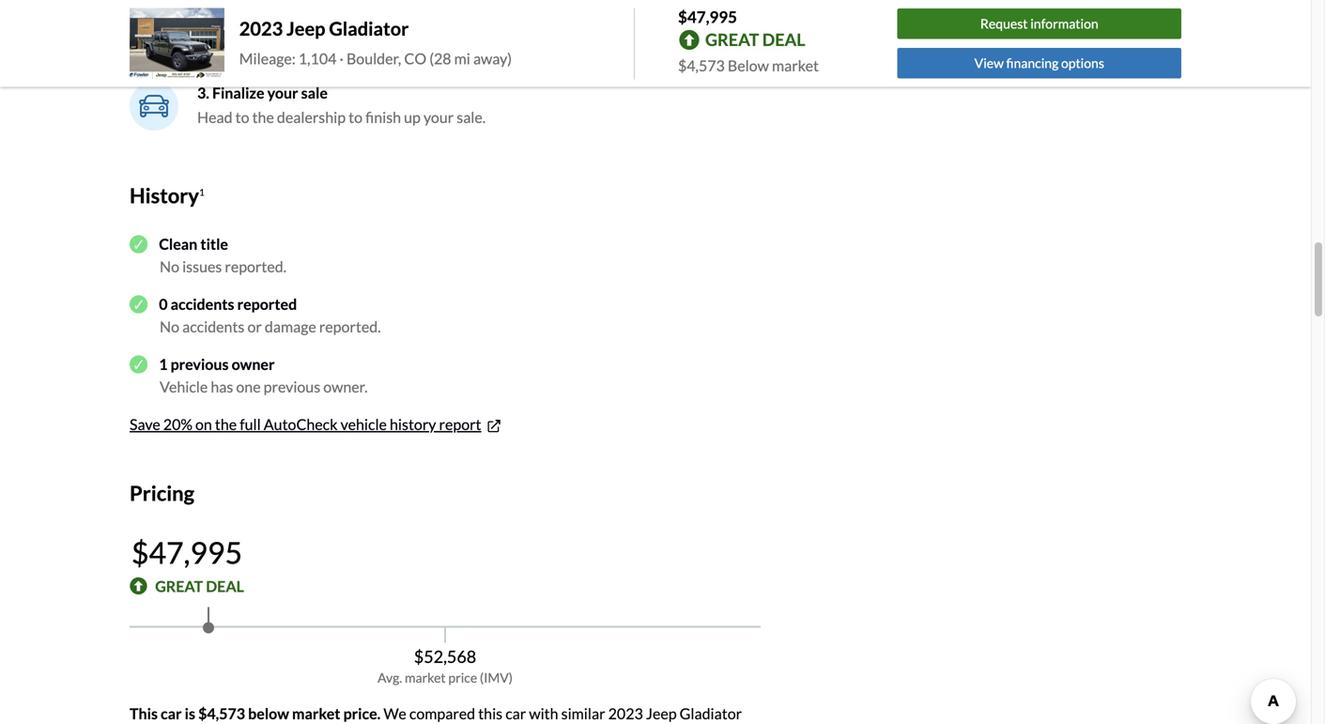 Task type: vqa. For each thing, say whether or not it's contained in the screenshot.


Task type: describe. For each thing, give the bounding box(es) containing it.
great deal
[[705, 29, 806, 50]]

2023 inside we compared this car with similar 2023 jeep gladiator
[[608, 704, 643, 723]]

issues
[[182, 257, 222, 276]]

car inside we compared this car with similar 2023 jeep gladiator
[[506, 704, 526, 723]]

market for $52,568
[[405, 669, 446, 685]]

1 vertical spatial 1
[[159, 355, 168, 373]]

mi
[[454, 49, 470, 67]]

up inside 3. finalize your sale head to the dealership to finish up your sale.
[[404, 108, 421, 126]]

$4,573 below market
[[678, 56, 819, 75]]

compared
[[409, 704, 475, 723]]

great deal image
[[130, 577, 148, 595]]

sale
[[301, 84, 328, 102]]

similar
[[561, 704, 605, 723]]

1 vertical spatial reported.
[[319, 317, 381, 336]]

$47,995 for $4,573
[[678, 7, 737, 26]]

1,104
[[299, 49, 337, 67]]

save 20% on the full autocheck vehicle history report image
[[485, 417, 503, 435]]

we
[[384, 704, 407, 723]]

dealership.
[[472, 31, 544, 49]]

vehicle has one previous owner.
[[160, 377, 368, 396]]

·
[[340, 49, 344, 67]]

accidents for reported
[[171, 295, 234, 313]]

price.
[[343, 704, 381, 723]]

0 horizontal spatial to
[[235, 108, 249, 126]]

on
[[195, 415, 212, 433]]

history 1
[[130, 183, 205, 208]]

0 vertical spatial previous
[[171, 355, 229, 373]]

autocheck
[[264, 415, 338, 433]]

the inside 2. choose pick up time schedule a time to get your new car at the dealership.
[[447, 31, 469, 49]]

get
[[320, 31, 341, 49]]

is
[[185, 704, 195, 723]]

away)
[[473, 49, 512, 67]]

no issues reported.
[[160, 257, 287, 276]]

request information
[[981, 16, 1099, 32]]

vdpcheck image for 0 accidents reported
[[130, 295, 148, 313]]

1 horizontal spatial time
[[316, 7, 347, 25]]

finish
[[365, 108, 401, 126]]

reported
[[237, 295, 297, 313]]

options
[[1061, 55, 1104, 71]]

(28
[[429, 49, 451, 67]]

below
[[248, 704, 289, 723]]

this car is $4,573 below market price.
[[130, 704, 381, 723]]

with
[[529, 704, 558, 723]]

owner.
[[323, 377, 368, 396]]

owner
[[232, 355, 275, 373]]

3. finalize your sale head to the dealership to finish up your sale.
[[197, 84, 486, 126]]

new
[[377, 31, 405, 49]]

market for $4,573
[[772, 56, 819, 75]]

view
[[975, 55, 1004, 71]]

price
[[448, 669, 477, 685]]

20%
[[163, 415, 192, 433]]

boulder,
[[347, 49, 401, 67]]

1 inside history 1
[[199, 187, 205, 198]]

2 vertical spatial market
[[292, 704, 340, 723]]

choose
[[212, 7, 263, 25]]

a
[[260, 31, 267, 49]]

1 vertical spatial time
[[270, 31, 300, 49]]

up inside 2. choose pick up time schedule a time to get your new car at the dealership.
[[296, 7, 313, 25]]

vdpcheck image for clean title
[[130, 235, 148, 253]]

great
[[155, 577, 203, 595]]

at
[[431, 31, 444, 49]]

damage
[[265, 317, 316, 336]]

co
[[404, 49, 427, 67]]

deal
[[762, 29, 806, 50]]

2 vertical spatial the
[[215, 415, 237, 433]]

we compared this car with similar 2023 jeep gladiator
[[130, 704, 742, 724]]

the inside 3. finalize your sale head to the dealership to finish up your sale.
[[252, 108, 274, 126]]

or
[[247, 317, 262, 336]]

(imv)
[[480, 669, 513, 685]]

save 20% on the full autocheck vehicle history report link
[[130, 415, 503, 435]]

2023 inside 2023 jeep gladiator mileage: 1,104 · boulder, co (28 mi away)
[[239, 17, 283, 40]]

this
[[130, 704, 158, 723]]

title
[[200, 235, 228, 253]]

0 horizontal spatial reported.
[[225, 257, 287, 276]]

below
[[728, 56, 769, 75]]

2 horizontal spatial your
[[424, 108, 454, 126]]

save 20% on the full autocheck vehicle history report
[[130, 415, 481, 433]]

request information button
[[898, 9, 1182, 39]]

0 horizontal spatial your
[[267, 84, 298, 102]]

$47,995 for great deal
[[131, 534, 242, 570]]

has
[[211, 377, 233, 396]]

finalize
[[212, 84, 264, 102]]

dealership
[[277, 108, 346, 126]]



Task type: locate. For each thing, give the bounding box(es) containing it.
reported. up reported
[[225, 257, 287, 276]]

jeep inside we compared this car with similar 2023 jeep gladiator
[[646, 704, 677, 723]]

0 vertical spatial no
[[160, 257, 179, 276]]

vehicle
[[341, 415, 387, 433]]

3 vdpcheck image from the top
[[130, 355, 148, 373]]

accidents down the 0 accidents reported
[[182, 317, 245, 336]]

2 horizontal spatial car
[[506, 704, 526, 723]]

great
[[705, 29, 759, 50]]

0 horizontal spatial $4,573
[[198, 704, 245, 723]]

1 vertical spatial $47,995
[[131, 534, 242, 570]]

0 vertical spatial $4,573
[[678, 56, 725, 75]]

2 horizontal spatial market
[[772, 56, 819, 75]]

0 horizontal spatial up
[[296, 7, 313, 25]]

vdpcheck image left clean
[[130, 235, 148, 253]]

2023 right similar
[[608, 704, 643, 723]]

jeep inside 2023 jeep gladiator mileage: 1,104 · boulder, co (28 mi away)
[[287, 17, 325, 40]]

gladiator inside we compared this car with similar 2023 jeep gladiator
[[680, 704, 742, 723]]

vdpcheck image left 0 at the top left of page
[[130, 295, 148, 313]]

gladiator inside 2023 jeep gladiator mileage: 1,104 · boulder, co (28 mi away)
[[329, 17, 409, 40]]

the down finalize
[[252, 108, 274, 126]]

accidents down "issues"
[[171, 295, 234, 313]]

mileage:
[[239, 49, 296, 67]]

market down $52,568
[[405, 669, 446, 685]]

market inside $52,568 avg. market price (imv)
[[405, 669, 446, 685]]

no for no accidents or damage reported.
[[160, 317, 179, 336]]

no accidents or damage reported.
[[160, 317, 381, 336]]

jeep
[[287, 17, 325, 40], [646, 704, 677, 723]]

time
[[316, 7, 347, 25], [270, 31, 300, 49]]

1 horizontal spatial car
[[408, 31, 428, 49]]

1 horizontal spatial 1
[[199, 187, 205, 198]]

your left sale. on the left of page
[[424, 108, 454, 126]]

previous up vehicle
[[171, 355, 229, 373]]

your right ·
[[344, 31, 374, 49]]

$52,568
[[414, 646, 476, 667]]

this
[[478, 704, 503, 723]]

1 horizontal spatial $4,573
[[678, 56, 725, 75]]

0 vertical spatial jeep
[[287, 17, 325, 40]]

$52,568 avg. market price (imv)
[[378, 646, 513, 685]]

1 horizontal spatial your
[[344, 31, 374, 49]]

0
[[159, 295, 168, 313]]

to
[[303, 31, 317, 49], [235, 108, 249, 126], [349, 108, 363, 126]]

0 vertical spatial 2023
[[239, 17, 283, 40]]

2. choose pick up time schedule a time to get your new car at the dealership.
[[197, 7, 544, 49]]

1 vertical spatial accidents
[[182, 317, 245, 336]]

1 horizontal spatial $47,995
[[678, 7, 737, 26]]

$4,573 down great
[[678, 56, 725, 75]]

2 no from the top
[[160, 317, 179, 336]]

3.
[[197, 84, 209, 102]]

1 horizontal spatial 2023
[[608, 704, 643, 723]]

1 up clean title
[[199, 187, 205, 198]]

2023 up mileage:
[[239, 17, 283, 40]]

great deal
[[155, 577, 244, 595]]

vdpcheck image
[[130, 235, 148, 253], [130, 295, 148, 313], [130, 355, 148, 373]]

sale.
[[457, 108, 486, 126]]

1 vertical spatial up
[[404, 108, 421, 126]]

up
[[296, 7, 313, 25], [404, 108, 421, 126]]

market
[[772, 56, 819, 75], [405, 669, 446, 685], [292, 704, 340, 723]]

to for head
[[349, 108, 363, 126]]

vdpcheck image for 1 previous owner
[[130, 355, 148, 373]]

previous up autocheck
[[264, 377, 320, 396]]

0 horizontal spatial gladiator
[[329, 17, 409, 40]]

1 vertical spatial your
[[267, 84, 298, 102]]

car left at
[[408, 31, 428, 49]]

1 horizontal spatial to
[[303, 31, 317, 49]]

0 horizontal spatial jeep
[[287, 17, 325, 40]]

car
[[408, 31, 428, 49], [161, 704, 182, 723], [506, 704, 526, 723]]

reported. right damage
[[319, 317, 381, 336]]

up right the pick
[[296, 7, 313, 25]]

save
[[130, 415, 160, 433]]

clean
[[159, 235, 198, 253]]

jeep right similar
[[646, 704, 677, 723]]

1 vertical spatial jeep
[[646, 704, 677, 723]]

$4,573
[[678, 56, 725, 75], [198, 704, 245, 723]]

0 horizontal spatial 1
[[159, 355, 168, 373]]

avg.
[[378, 669, 402, 685]]

to for time
[[303, 31, 317, 49]]

pick
[[265, 7, 293, 25]]

to left finish
[[349, 108, 363, 126]]

1 vertical spatial the
[[252, 108, 274, 126]]

1 vdpcheck image from the top
[[130, 235, 148, 253]]

1 horizontal spatial the
[[252, 108, 274, 126]]

financing
[[1006, 55, 1059, 71]]

1 no from the top
[[160, 257, 179, 276]]

2023 jeep gladiator image
[[130, 8, 224, 79]]

time right a
[[270, 31, 300, 49]]

pricing
[[130, 481, 194, 505]]

report
[[439, 415, 481, 433]]

market left price.
[[292, 704, 340, 723]]

0 horizontal spatial time
[[270, 31, 300, 49]]

history
[[390, 415, 436, 433]]

view financing options
[[975, 55, 1104, 71]]

1 horizontal spatial jeep
[[646, 704, 677, 723]]

history
[[130, 183, 199, 208]]

to left get
[[303, 31, 317, 49]]

1 vertical spatial $4,573
[[198, 704, 245, 723]]

1 previous owner
[[159, 355, 275, 373]]

car right this
[[506, 704, 526, 723]]

1 horizontal spatial up
[[404, 108, 421, 126]]

0 vertical spatial time
[[316, 7, 347, 25]]

no down clean
[[160, 257, 179, 276]]

request
[[981, 16, 1028, 32]]

0 vertical spatial gladiator
[[329, 17, 409, 40]]

no down 0 at the top left of page
[[160, 317, 179, 336]]

0 vertical spatial reported.
[[225, 257, 287, 276]]

1 vertical spatial gladiator
[[680, 704, 742, 723]]

the right at
[[447, 31, 469, 49]]

0 horizontal spatial market
[[292, 704, 340, 723]]

0 horizontal spatial the
[[215, 415, 237, 433]]

to inside 2. choose pick up time schedule a time to get your new car at the dealership.
[[303, 31, 317, 49]]

0 accidents reported
[[159, 295, 297, 313]]

2.
[[197, 7, 209, 25]]

accidents for or
[[182, 317, 245, 336]]

0 vertical spatial your
[[344, 31, 374, 49]]

information
[[1031, 16, 1099, 32]]

2 vertical spatial your
[[424, 108, 454, 126]]

0 vertical spatial the
[[447, 31, 469, 49]]

car left is
[[161, 704, 182, 723]]

0 vertical spatial vdpcheck image
[[130, 235, 148, 253]]

0 horizontal spatial previous
[[171, 355, 229, 373]]

1
[[199, 187, 205, 198], [159, 355, 168, 373]]

jeep up 1,104
[[287, 17, 325, 40]]

0 vertical spatial up
[[296, 7, 313, 25]]

view financing options button
[[898, 48, 1182, 78]]

1 vertical spatial vdpcheck image
[[130, 295, 148, 313]]

clean title
[[159, 235, 228, 253]]

1 horizontal spatial reported.
[[319, 317, 381, 336]]

vehicle
[[160, 377, 208, 396]]

accidents
[[171, 295, 234, 313], [182, 317, 245, 336]]

$47,995
[[678, 7, 737, 26], [131, 534, 242, 570]]

no for no issues reported.
[[160, 257, 179, 276]]

your
[[344, 31, 374, 49], [267, 84, 298, 102], [424, 108, 454, 126]]

full
[[240, 415, 261, 433]]

2023 jeep gladiator mileage: 1,104 · boulder, co (28 mi away)
[[239, 17, 512, 67]]

car inside 2. choose pick up time schedule a time to get your new car at the dealership.
[[408, 31, 428, 49]]

1 vertical spatial 2023
[[608, 704, 643, 723]]

1 horizontal spatial previous
[[264, 377, 320, 396]]

0 horizontal spatial car
[[161, 704, 182, 723]]

gladiator
[[329, 17, 409, 40], [680, 704, 742, 723]]

0 horizontal spatial $47,995
[[131, 534, 242, 570]]

2 horizontal spatial the
[[447, 31, 469, 49]]

1 horizontal spatial market
[[405, 669, 446, 685]]

head
[[197, 108, 233, 126]]

up right finish
[[404, 108, 421, 126]]

the right on
[[215, 415, 237, 433]]

schedule
[[197, 31, 257, 49]]

deal
[[206, 577, 244, 595]]

0 horizontal spatial 2023
[[239, 17, 283, 40]]

1 horizontal spatial gladiator
[[680, 704, 742, 723]]

$4,573 right is
[[198, 704, 245, 723]]

your inside 2. choose pick up time schedule a time to get your new car at the dealership.
[[344, 31, 374, 49]]

2 vertical spatial vdpcheck image
[[130, 355, 148, 373]]

0 vertical spatial market
[[772, 56, 819, 75]]

market down 'deal'
[[772, 56, 819, 75]]

2023
[[239, 17, 283, 40], [608, 704, 643, 723]]

0 vertical spatial $47,995
[[678, 7, 737, 26]]

0 vertical spatial accidents
[[171, 295, 234, 313]]

1 vertical spatial previous
[[264, 377, 320, 396]]

2 vdpcheck image from the top
[[130, 295, 148, 313]]

1 vertical spatial market
[[405, 669, 446, 685]]

time up get
[[316, 7, 347, 25]]

to down finalize
[[235, 108, 249, 126]]

vdpcheck image up save
[[130, 355, 148, 373]]

previous
[[171, 355, 229, 373], [264, 377, 320, 396]]

1 vertical spatial no
[[160, 317, 179, 336]]

0 vertical spatial 1
[[199, 187, 205, 198]]

1 up vehicle
[[159, 355, 168, 373]]

your left 'sale' at the top
[[267, 84, 298, 102]]

2 horizontal spatial to
[[349, 108, 363, 126]]

reported.
[[225, 257, 287, 276], [319, 317, 381, 336]]

one
[[236, 377, 261, 396]]



